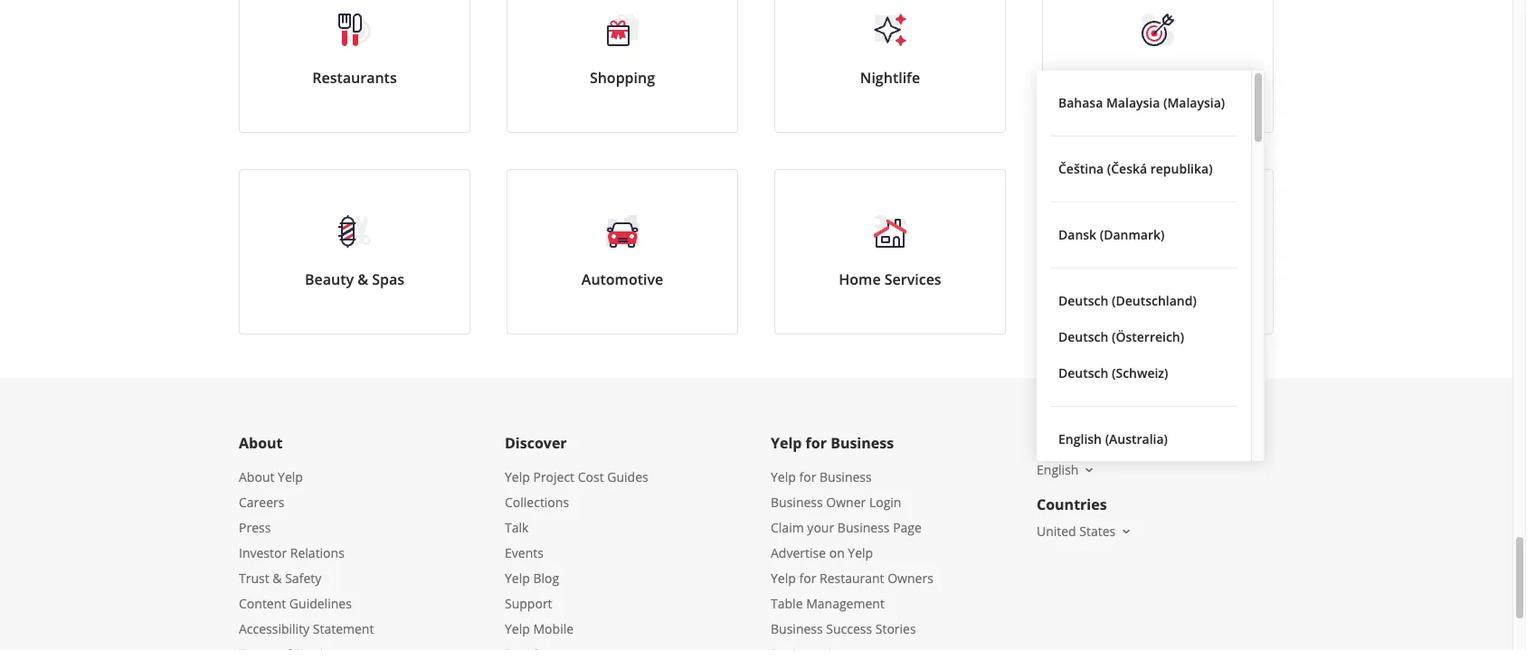 Task type: locate. For each thing, give the bounding box(es) containing it.
business down owner
[[838, 520, 890, 537]]

content guidelines link
[[239, 596, 352, 613]]

yelp for restaurant owners link
[[771, 570, 934, 587]]

1 vertical spatial about
[[239, 469, 275, 486]]

(österreich)
[[1112, 329, 1185, 346]]

yelp blog link
[[505, 570, 560, 587]]

nightlife link
[[775, 0, 1006, 133]]

united states
[[1037, 523, 1116, 540]]

0 vertical spatial deutsch
[[1059, 292, 1109, 310]]

shopping link
[[507, 0, 739, 133]]

owner
[[827, 494, 866, 511]]

home services link
[[775, 169, 1006, 335]]

0 vertical spatial english
[[1059, 431, 1102, 448]]

yelp project cost guides collections talk events yelp blog support yelp mobile
[[505, 469, 649, 638]]

your
[[808, 520, 835, 537]]

yelp
[[771, 434, 802, 453], [278, 469, 303, 486], [505, 469, 530, 486], [771, 469, 796, 486], [848, 545, 874, 562], [505, 570, 530, 587], [771, 570, 796, 587], [505, 621, 530, 638]]

1 about from the top
[[239, 434, 283, 453]]

english left 16 chevron down v2 image
[[1037, 462, 1079, 479]]

active
[[1123, 68, 1165, 88]]

3 deutsch from the top
[[1059, 365, 1109, 382]]

& right the trust
[[273, 570, 282, 587]]

1 vertical spatial &
[[273, 570, 282, 587]]

0 vertical spatial &
[[358, 270, 368, 290]]

business down table
[[771, 621, 823, 638]]

about up about yelp link
[[239, 434, 283, 453]]

yelp up 'collections' link
[[505, 469, 530, 486]]

1 vertical spatial deutsch
[[1059, 329, 1109, 346]]

services
[[885, 270, 942, 290]]

yelp down events
[[505, 570, 530, 587]]

for
[[806, 434, 827, 453], [800, 469, 817, 486], [800, 570, 817, 587]]

advertise on yelp link
[[771, 545, 874, 562]]

16 chevron down v2 image
[[1083, 463, 1097, 478]]

owners
[[888, 570, 934, 587]]

čeština
[[1059, 160, 1104, 177]]

more
[[1140, 270, 1177, 290]]

english for english (australia)
[[1059, 431, 1102, 448]]

table
[[771, 596, 803, 613]]

2 vertical spatial deutsch
[[1059, 365, 1109, 382]]

bahasa
[[1059, 94, 1104, 111]]

yelp for business business owner login claim your business page advertise on yelp yelp for restaurant owners table management business success stories
[[771, 469, 934, 638]]

malaysia
[[1107, 94, 1161, 111]]

about for about
[[239, 434, 283, 453]]

guides
[[608, 469, 649, 486]]

0 vertical spatial about
[[239, 434, 283, 453]]

active life
[[1123, 68, 1194, 88]]

deutsch inside button
[[1059, 292, 1109, 310]]

table management link
[[771, 596, 885, 613]]

claim
[[771, 520, 804, 537]]

for up yelp for business 'link'
[[806, 434, 827, 453]]

deutsch up deutsch (österreich)
[[1059, 292, 1109, 310]]

deutsch (deutschland)
[[1059, 292, 1197, 310]]

english up 16 chevron down v2 image
[[1059, 431, 1102, 448]]

2 about from the top
[[239, 469, 275, 486]]

deutsch for deutsch (österreich)
[[1059, 329, 1109, 346]]

cost
[[578, 469, 604, 486]]

press link
[[239, 520, 271, 537]]

support link
[[505, 596, 553, 613]]

business up owner
[[820, 469, 872, 486]]

business
[[831, 434, 894, 453], [820, 469, 872, 486], [771, 494, 823, 511], [838, 520, 890, 537], [771, 621, 823, 638]]

0 vertical spatial for
[[806, 434, 827, 453]]

about
[[239, 434, 283, 453], [239, 469, 275, 486]]

english inside button
[[1059, 431, 1102, 448]]

deutsch inside "button"
[[1059, 365, 1109, 382]]

1 horizontal spatial &
[[358, 270, 368, 290]]

0 horizontal spatial &
[[273, 570, 282, 587]]

yelp inside about yelp careers press investor relations trust & safety content guidelines accessibility statement
[[278, 469, 303, 486]]

mobile
[[533, 621, 574, 638]]

about up 'careers' link
[[239, 469, 275, 486]]

& left spas
[[358, 270, 368, 290]]

project
[[533, 469, 575, 486]]

english button
[[1037, 462, 1097, 479]]

1 vertical spatial for
[[800, 469, 817, 486]]

2 deutsch from the top
[[1059, 329, 1109, 346]]

blog
[[533, 570, 560, 587]]

about inside about yelp careers press investor relations trust & safety content guidelines accessibility statement
[[239, 469, 275, 486]]

press
[[239, 520, 271, 537]]

deutsch down deutsch (österreich)
[[1059, 365, 1109, 382]]

business owner login link
[[771, 494, 902, 511]]

deutsch inside button
[[1059, 329, 1109, 346]]

deutsch up deutsch (schweiz)
[[1059, 329, 1109, 346]]

1 deutsch from the top
[[1059, 292, 1109, 310]]

& inside about yelp careers press investor relations trust & safety content guidelines accessibility statement
[[273, 570, 282, 587]]

1 vertical spatial english
[[1037, 462, 1079, 479]]

talk link
[[505, 520, 529, 537]]

restaurants
[[313, 68, 397, 88]]

yelp for business link
[[771, 469, 872, 486]]

yelp for business
[[771, 434, 894, 453]]

business up claim
[[771, 494, 823, 511]]

collections link
[[505, 494, 569, 511]]

yelp up 'careers' link
[[278, 469, 303, 486]]

for up business owner login link
[[800, 469, 817, 486]]

yelp project cost guides link
[[505, 469, 649, 486]]

for down 'advertise'
[[800, 570, 817, 587]]



Task type: describe. For each thing, give the bounding box(es) containing it.
support
[[505, 596, 553, 613]]

trust & safety link
[[239, 570, 322, 587]]

stories
[[876, 621, 917, 638]]

beauty & spas link
[[239, 169, 471, 335]]

about for about yelp careers press investor relations trust & safety content guidelines accessibility statement
[[239, 469, 275, 486]]

čeština (česká republika) button
[[1052, 151, 1237, 187]]

united
[[1037, 523, 1077, 540]]

16 chevron down v2 image
[[1120, 525, 1134, 539]]

dansk (danmark)
[[1059, 226, 1165, 243]]

bahasa malaysia (malaysia) button
[[1052, 85, 1237, 121]]

(schweiz)
[[1112, 365, 1169, 382]]

deutsch (schweiz) button
[[1052, 356, 1237, 392]]

business success stories link
[[771, 621, 917, 638]]

yelp up table
[[771, 570, 796, 587]]

(danmark)
[[1100, 226, 1165, 243]]

login
[[870, 494, 902, 511]]

accessibility statement link
[[239, 621, 374, 638]]

dansk
[[1059, 226, 1097, 243]]

active life link
[[1043, 0, 1274, 133]]

about yelp link
[[239, 469, 303, 486]]

republika)
[[1151, 160, 1213, 177]]

claim your business page link
[[771, 520, 922, 537]]

for for yelp for business business owner login claim your business page advertise on yelp yelp for restaurant owners table management business success stories
[[800, 469, 817, 486]]

investor
[[239, 545, 287, 562]]

united states button
[[1037, 523, 1134, 540]]

yelp down support link
[[505, 621, 530, 638]]

about yelp careers press investor relations trust & safety content guidelines accessibility statement
[[239, 469, 374, 638]]

languages
[[1037, 434, 1114, 453]]

discover
[[505, 434, 567, 453]]

nightlife
[[861, 68, 921, 88]]

deutsch (deutschland) button
[[1052, 283, 1237, 319]]

yelp right on
[[848, 545, 874, 562]]

states
[[1080, 523, 1116, 540]]

page
[[893, 520, 922, 537]]

talk
[[505, 520, 529, 537]]

beauty
[[305, 270, 354, 290]]

more link
[[1043, 169, 1274, 335]]

deutsch for deutsch (deutschland)
[[1059, 292, 1109, 310]]

deutsch (schweiz)
[[1059, 365, 1169, 382]]

events
[[505, 545, 544, 562]]

bahasa malaysia (malaysia)
[[1059, 94, 1226, 111]]

life
[[1169, 68, 1194, 88]]

home
[[839, 270, 881, 290]]

investor relations link
[[239, 545, 345, 562]]

guidelines
[[289, 596, 352, 613]]

deutsch (österreich)
[[1059, 329, 1185, 346]]

english (australia) button
[[1052, 422, 1237, 458]]

statement
[[313, 621, 374, 638]]

automotive link
[[507, 169, 739, 335]]

yelp up yelp for business 'link'
[[771, 434, 802, 453]]

yelp up claim
[[771, 469, 796, 486]]

management
[[807, 596, 885, 613]]

(deutschland)
[[1112, 292, 1197, 310]]

dansk (danmark) button
[[1052, 217, 1237, 253]]

events link
[[505, 545, 544, 562]]

beauty & spas
[[305, 270, 405, 290]]

trust
[[239, 570, 269, 587]]

business up yelp for business 'link'
[[831, 434, 894, 453]]

countries
[[1037, 495, 1107, 515]]

for for yelp for business
[[806, 434, 827, 453]]

deutsch for deutsch (schweiz)
[[1059, 365, 1109, 382]]

success
[[827, 621, 873, 638]]

(australia)
[[1106, 431, 1168, 448]]

careers link
[[239, 494, 285, 511]]

accessibility
[[239, 621, 310, 638]]

advertise
[[771, 545, 826, 562]]

home services
[[839, 270, 942, 290]]

english for english
[[1037, 462, 1079, 479]]

collections
[[505, 494, 569, 511]]

english (australia)
[[1059, 431, 1168, 448]]

content
[[239, 596, 286, 613]]

spas
[[372, 270, 405, 290]]

(malaysia)
[[1164, 94, 1226, 111]]

(česká
[[1108, 160, 1148, 177]]

relations
[[290, 545, 345, 562]]

shopping
[[590, 68, 655, 88]]

restaurants link
[[239, 0, 471, 133]]

2 vertical spatial for
[[800, 570, 817, 587]]

& inside 'link'
[[358, 270, 368, 290]]

yelp mobile link
[[505, 621, 574, 638]]

careers
[[239, 494, 285, 511]]

restaurant
[[820, 570, 885, 587]]

čeština (česká republika)
[[1059, 160, 1213, 177]]

automotive
[[582, 270, 664, 290]]



Task type: vqa. For each thing, say whether or not it's contained in the screenshot.


